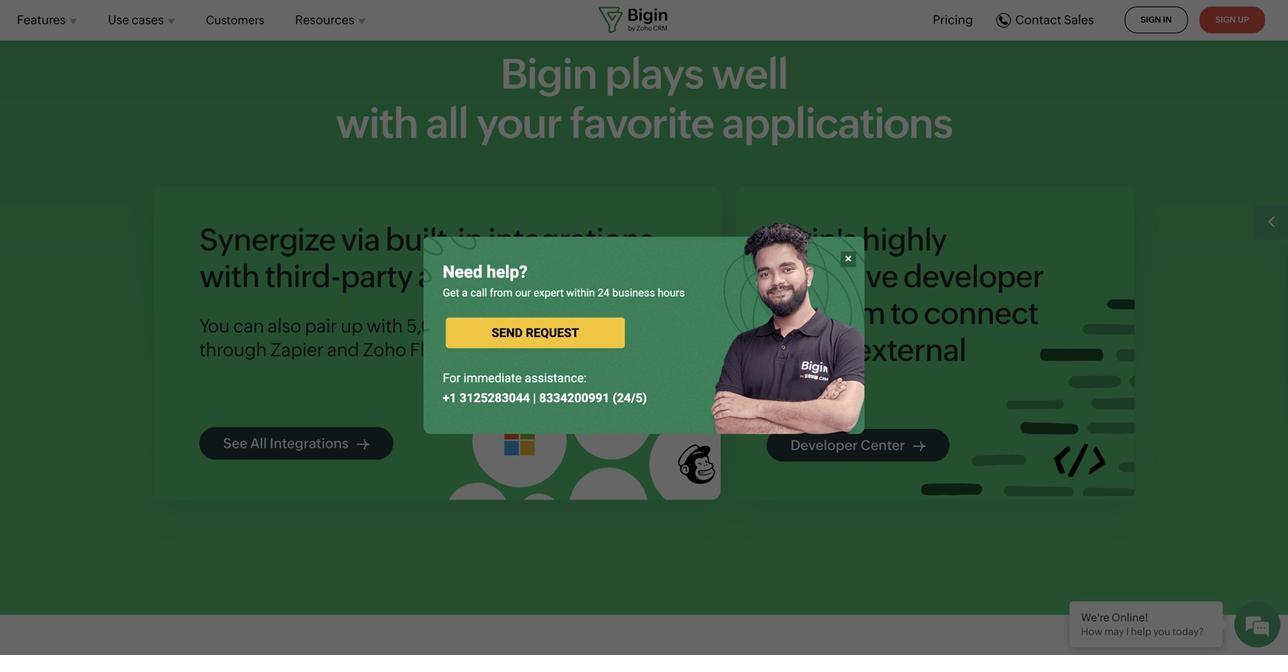 Task type: locate. For each thing, give the bounding box(es) containing it.
all right "see"
[[250, 436, 267, 452]]

sign up link
[[1200, 7, 1266, 33]]

1 horizontal spatial to
[[891, 296, 919, 331]]

see all integrations
[[223, 436, 349, 452]]

online!
[[1112, 612, 1149, 624]]

0 vertical spatial zoho
[[476, 259, 548, 295]]

any
[[800, 333, 850, 368]]

1 horizontal spatial and
[[418, 259, 471, 295]]

all
[[426, 100, 468, 147], [250, 436, 267, 452]]

1 vertical spatial zoho
[[363, 340, 406, 361]]

1 vertical spatial and
[[327, 340, 359, 361]]

and down the pair
[[327, 340, 359, 361]]

0 vertical spatial to
[[891, 296, 919, 331]]

platform
[[767, 296, 886, 331]]

zoho
[[476, 259, 548, 295], [363, 340, 406, 361]]

may
[[1105, 627, 1125, 638]]

in
[[1164, 15, 1172, 25]]

with inside you can also pair up with 5,000+ apps through zapier and zoho flow.
[[367, 316, 403, 337]]

see
[[223, 436, 248, 452]]

and
[[418, 259, 471, 295], [327, 340, 359, 361]]

1 vertical spatial all
[[250, 436, 267, 452]]

today?
[[1173, 627, 1205, 638]]

to left any
[[767, 333, 795, 368]]

0 horizontal spatial all
[[250, 436, 267, 452]]

up right sign
[[1238, 15, 1250, 25]]

up right the pair
[[341, 316, 363, 337]]

1 horizontal spatial apps
[[553, 259, 621, 295]]

with inside synergize via built-in integrations with third-party and zoho apps
[[199, 259, 260, 295]]

party
[[341, 259, 413, 295]]

to
[[891, 296, 919, 331], [767, 333, 795, 368]]

zoho inside synergize via built-in integrations with third-party and zoho apps
[[476, 259, 548, 295]]

with
[[336, 100, 418, 147], [199, 259, 260, 295], [367, 316, 403, 337]]

apps
[[553, 259, 621, 295], [471, 316, 512, 337]]

0 vertical spatial all
[[426, 100, 468, 147]]

0 horizontal spatial to
[[767, 333, 795, 368]]

contact sales
[[1016, 13, 1095, 27]]

1 horizontal spatial up
[[1238, 15, 1250, 25]]

to up external
[[891, 296, 919, 331]]

0 horizontal spatial zoho
[[363, 340, 406, 361]]

contact
[[1016, 13, 1062, 27]]

1 vertical spatial apps
[[471, 316, 512, 337]]

apps down integrations
[[553, 259, 621, 295]]

apps right "5,000+"
[[471, 316, 512, 337]]

see all integrations link
[[199, 428, 393, 460]]

integrations
[[488, 222, 654, 258]]

features
[[17, 13, 66, 27]]

up
[[1238, 15, 1250, 25], [341, 316, 363, 337]]

all inside see all integrations "link"
[[250, 436, 267, 452]]

0 vertical spatial and
[[418, 259, 471, 295]]

1 horizontal spatial all
[[426, 100, 468, 147]]

developer center image
[[921, 299, 1136, 497]]

0 horizontal spatial and
[[327, 340, 359, 361]]

1 vertical spatial to
[[767, 333, 795, 368]]

sign in
[[1141, 15, 1172, 25]]

1 horizontal spatial zoho
[[476, 259, 548, 295]]

sales
[[1064, 13, 1095, 27]]

all inside the bigin plays well with all your favorite applications
[[426, 100, 468, 147]]

developer
[[791, 438, 858, 454]]

zoho down 'in'
[[476, 259, 548, 295]]

flow.
[[410, 340, 455, 361]]

1 vertical spatial with
[[199, 259, 260, 295]]

bigin's
[[767, 222, 857, 258]]

zoho left flow. at bottom left
[[363, 340, 406, 361]]

applications
[[722, 100, 953, 147]]

all left the your
[[426, 100, 468, 147]]

connect
[[924, 296, 1039, 331]]

and down built-
[[418, 259, 471, 295]]

with for can
[[367, 316, 403, 337]]

2 vertical spatial with
[[367, 316, 403, 337]]

developer center link
[[767, 430, 950, 462]]

we're
[[1082, 612, 1110, 624]]

sign
[[1216, 15, 1237, 25]]

customers link
[[206, 5, 265, 36]]

0 horizontal spatial up
[[341, 316, 363, 337]]

plays
[[605, 50, 704, 98]]

0 vertical spatial apps
[[553, 259, 621, 295]]

developer
[[904, 259, 1044, 295]]

pair
[[305, 316, 337, 337]]

with inside the bigin plays well with all your favorite applications
[[336, 100, 418, 147]]

0 vertical spatial with
[[336, 100, 418, 147]]

0 horizontal spatial apps
[[471, 316, 512, 337]]

apps inside you can also pair up with 5,000+ apps through zapier and zoho flow.
[[471, 316, 512, 337]]

bigin
[[501, 50, 597, 98]]

customers
[[206, 13, 265, 27]]

source
[[767, 370, 861, 405]]

1 vertical spatial up
[[341, 316, 363, 337]]

cases
[[132, 13, 164, 27]]



Task type: vqa. For each thing, say whether or not it's contained in the screenshot.
THE FIND,
no



Task type: describe. For each thing, give the bounding box(es) containing it.
we're online! how may i help you today?
[[1082, 612, 1205, 638]]

pricing
[[933, 13, 974, 27]]

third-
[[265, 259, 341, 295]]

in
[[458, 222, 483, 258]]

extensive
[[767, 259, 899, 295]]

use
[[108, 13, 129, 27]]

integrations image
[[446, 305, 721, 500]]

help
[[1132, 627, 1152, 638]]

contact sales link
[[997, 13, 1095, 27]]

external
[[855, 333, 967, 368]]

integrations
[[270, 436, 349, 452]]

your
[[476, 100, 562, 147]]

0 vertical spatial up
[[1238, 15, 1250, 25]]

synergize
[[199, 222, 336, 258]]

up inside you can also pair up with 5,000+ apps through zapier and zoho flow.
[[341, 316, 363, 337]]

can
[[233, 316, 264, 337]]

5,000+
[[407, 316, 468, 337]]

synergize via built-in integrations with third-party and zoho apps
[[199, 222, 654, 295]]

bigin plays well with all your favorite applications
[[336, 50, 953, 147]]

sign up
[[1216, 15, 1250, 25]]

via
[[341, 222, 380, 258]]

apps inside synergize via built-in integrations with third-party and zoho apps
[[553, 259, 621, 295]]

well
[[712, 50, 788, 98]]

bigin's highly extensive developer platform to connect to any external source
[[767, 222, 1044, 405]]

built-
[[385, 222, 458, 258]]

sign in link
[[1125, 7, 1189, 33]]

developer center
[[791, 438, 906, 454]]

use cases
[[108, 13, 164, 27]]

sign
[[1141, 15, 1162, 25]]

favorite
[[570, 100, 714, 147]]

and inside synergize via built-in integrations with third-party and zoho apps
[[418, 259, 471, 295]]

center
[[861, 438, 906, 454]]

also
[[268, 316, 301, 337]]

you
[[199, 316, 230, 337]]

pricing link
[[933, 11, 974, 29]]

resources
[[295, 13, 355, 27]]

i
[[1127, 627, 1130, 638]]

and inside you can also pair up with 5,000+ apps through zapier and zoho flow.
[[327, 340, 359, 361]]

how
[[1082, 627, 1103, 638]]

you can also pair up with 5,000+ apps through zapier and zoho flow.
[[199, 316, 512, 361]]

with for via
[[199, 259, 260, 295]]

you
[[1154, 627, 1171, 638]]

zoho inside you can also pair up with 5,000+ apps through zapier and zoho flow.
[[363, 340, 406, 361]]

zapier
[[271, 340, 324, 361]]

through
[[199, 340, 267, 361]]

highly
[[862, 222, 947, 258]]



